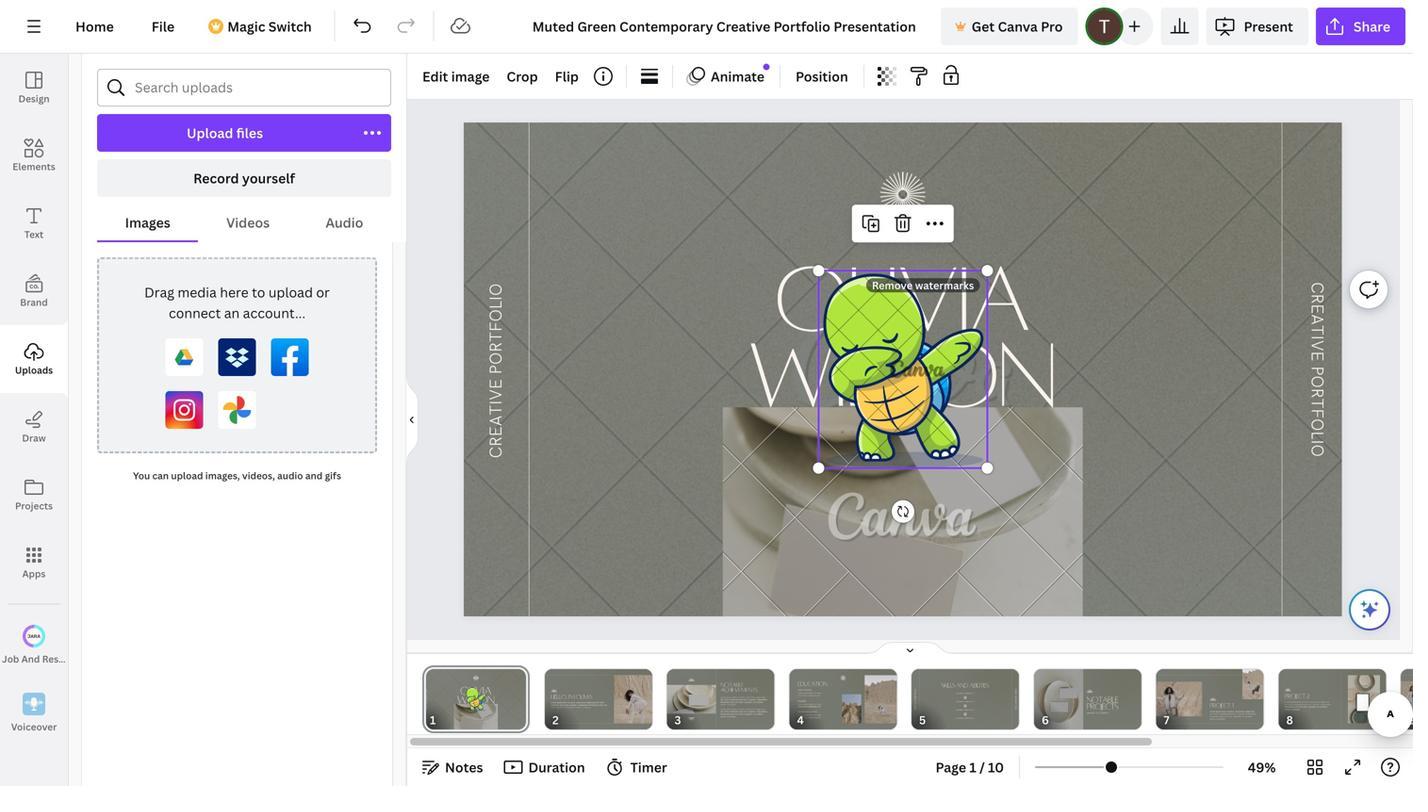 Task type: vqa. For each thing, say whether or not it's contained in the screenshot.
– – number field
no



Task type: locate. For each thing, give the bounding box(es) containing it.
cute turtle dabbing cartoon vector illustration image
[[819, 271, 988, 469]]

r up a
[[1308, 294, 1328, 304]]

account...
[[243, 304, 306, 322]]

t
[[1308, 325, 1328, 336], [1308, 398, 1328, 409]]

1 vertical spatial e
[[1308, 351, 1328, 362]]

get canva pro
[[972, 17, 1063, 35]]

t up l
[[1308, 398, 1328, 409]]

get canva pro button
[[941, 8, 1079, 45]]

pro
[[1041, 17, 1063, 35]]

2 t from the top
[[1308, 398, 1328, 409]]

side panel tab list
[[0, 54, 90, 748]]

1 r from the top
[[1308, 294, 1328, 304]]

e up p
[[1308, 351, 1328, 362]]

audio button
[[298, 205, 391, 241]]

file button
[[137, 8, 190, 45]]

voiceover button
[[0, 680, 68, 748]]

edit image
[[423, 67, 490, 85]]

i down f
[[1308, 440, 1328, 445]]

r up f
[[1308, 388, 1328, 398]]

l
[[1308, 431, 1328, 440]]

draw button
[[0, 393, 68, 461]]

home
[[75, 17, 114, 35]]

0 vertical spatial o
[[1308, 376, 1328, 388]]

portfolio
[[487, 284, 507, 375]]

and
[[305, 470, 323, 482]]

drag media here to upload or connect an account...
[[144, 283, 330, 322]]

or
[[316, 283, 330, 301]]

i down a
[[1308, 336, 1328, 340]]

0 vertical spatial upload
[[269, 283, 313, 301]]

edit
[[423, 67, 448, 85]]

upload
[[269, 283, 313, 301], [171, 470, 203, 482]]

upload inside drag media here to upload or connect an account...
[[269, 283, 313, 301]]

resume
[[42, 653, 79, 666]]

1 o from the top
[[1308, 376, 1328, 388]]

10
[[989, 759, 1005, 777]]

olivia
[[775, 245, 1030, 349]]

2 o from the top
[[1308, 419, 1328, 431]]

0 vertical spatial i
[[1308, 336, 1328, 340]]

ai
[[81, 653, 90, 666]]

draw
[[22, 432, 46, 445]]

here
[[220, 283, 249, 301]]

1 i from the top
[[1308, 336, 1328, 340]]

canva
[[998, 17, 1038, 35]]

projects button
[[0, 461, 68, 529]]

elements button
[[0, 122, 68, 190]]

voiceover
[[11, 721, 57, 734]]

e
[[1308, 304, 1328, 314], [1308, 351, 1328, 362]]

1 vertical spatial r
[[1308, 388, 1328, 398]]

and
[[21, 653, 40, 666]]

media
[[178, 283, 217, 301]]

you
[[133, 470, 150, 482]]

a
[[1308, 314, 1328, 325]]

0 vertical spatial t
[[1308, 325, 1328, 336]]

1 vertical spatial t
[[1308, 398, 1328, 409]]

share
[[1354, 17, 1391, 35]]

design button
[[0, 54, 68, 122]]

notes button
[[415, 753, 491, 783]]

Design title text field
[[518, 8, 934, 45]]

you can upload images, videos, audio and gifs
[[133, 470, 341, 482]]

new image
[[764, 64, 770, 70]]

1 horizontal spatial upload
[[269, 283, 313, 301]]

gifs
[[325, 470, 341, 482]]

/
[[980, 759, 986, 777]]

flip button
[[548, 61, 587, 91]]

hide image
[[407, 375, 419, 465]]

0 vertical spatial e
[[1308, 304, 1328, 314]]

canva assistant image
[[1359, 599, 1382, 622]]

creative portfolio
[[487, 284, 507, 459]]

Page title text field
[[444, 711, 452, 730]]

timer
[[631, 759, 668, 777]]

o down l
[[1308, 445, 1328, 457]]

watermarks
[[916, 278, 975, 293]]

upload
[[187, 124, 233, 142]]

remove watermarks
[[872, 278, 975, 293]]

videos
[[226, 214, 270, 232]]

v
[[1308, 340, 1328, 351]]

upload right can on the bottom left
[[171, 470, 203, 482]]

videos button
[[198, 205, 298, 241]]

edit image button
[[415, 61, 497, 91]]

record yourself button
[[97, 159, 391, 197]]

t up v at the top
[[1308, 325, 1328, 336]]

text button
[[0, 190, 68, 258]]

1 vertical spatial i
[[1308, 440, 1328, 445]]

yourself
[[242, 169, 295, 187]]

main menu bar
[[0, 0, 1414, 54]]

r
[[1308, 294, 1328, 304], [1308, 388, 1328, 398]]

an
[[224, 304, 240, 322]]

magic switch button
[[197, 8, 327, 45]]

present button
[[1207, 8, 1309, 45]]

o
[[1308, 376, 1328, 388], [1308, 419, 1328, 431], [1308, 445, 1328, 457]]

page
[[936, 759, 967, 777]]

wilson
[[748, 321, 1056, 425]]

drag
[[144, 283, 174, 301]]

projects
[[15, 500, 53, 513]]

get
[[972, 17, 995, 35]]

1
[[970, 759, 977, 777]]

1 vertical spatial o
[[1308, 419, 1328, 431]]

audio
[[277, 470, 303, 482]]

position button
[[789, 61, 856, 91]]

upload up the account...
[[269, 283, 313, 301]]

remove watermarks button
[[867, 278, 980, 293]]

e down c on the top right of page
[[1308, 304, 1328, 314]]

0 vertical spatial r
[[1308, 294, 1328, 304]]

1 vertical spatial upload
[[171, 470, 203, 482]]

image
[[452, 67, 490, 85]]

o down p
[[1308, 419, 1328, 431]]

49%
[[1249, 759, 1277, 777]]

remove
[[872, 278, 913, 293]]

upload files
[[187, 124, 263, 142]]

o up f
[[1308, 376, 1328, 388]]

2 vertical spatial o
[[1308, 445, 1328, 457]]

0 horizontal spatial upload
[[171, 470, 203, 482]]



Task type: describe. For each thing, give the bounding box(es) containing it.
brand button
[[0, 258, 68, 325]]

2 r from the top
[[1308, 388, 1328, 398]]

job and resume ai button
[[0, 612, 90, 680]]

c
[[1308, 282, 1328, 294]]

1 e from the top
[[1308, 304, 1328, 314]]

49% button
[[1232, 753, 1293, 783]]

uploads button
[[0, 325, 68, 393]]

Search uploads search field
[[135, 70, 379, 106]]

notes
[[445, 759, 483, 777]]

can
[[152, 470, 169, 482]]

job and resume ai
[[2, 653, 90, 666]]

files
[[237, 124, 263, 142]]

text
[[24, 228, 43, 241]]

upload files button
[[97, 114, 354, 152]]

present
[[1245, 17, 1294, 35]]

hand drawn fireworks image
[[881, 172, 926, 217]]

images button
[[97, 205, 198, 241]]

design
[[18, 92, 50, 105]]

crop
[[507, 67, 538, 85]]

page 1 / 10
[[936, 759, 1005, 777]]

f
[[1308, 409, 1328, 419]]

home link
[[60, 8, 129, 45]]

images,
[[205, 470, 240, 482]]

record yourself
[[193, 169, 295, 187]]

connect
[[169, 304, 221, 322]]

videos,
[[242, 470, 275, 482]]

magic
[[227, 17, 266, 35]]

switch
[[269, 17, 312, 35]]

duration
[[529, 759, 585, 777]]

1 t from the top
[[1308, 325, 1328, 336]]

file
[[152, 17, 175, 35]]

brand
[[20, 296, 48, 309]]

share button
[[1317, 8, 1406, 45]]

animate
[[711, 67, 765, 85]]

timer button
[[601, 753, 675, 783]]

elements
[[13, 160, 55, 173]]

page 1 image
[[423, 670, 530, 730]]

position
[[796, 67, 849, 85]]

apps
[[22, 568, 46, 581]]

2 e from the top
[[1308, 351, 1328, 362]]

record
[[193, 169, 239, 187]]

hide pages image
[[865, 641, 956, 657]]

animate button
[[681, 61, 773, 91]]

to
[[252, 283, 265, 301]]

crop button
[[499, 61, 546, 91]]

creative
[[487, 379, 507, 459]]

magic switch
[[227, 17, 312, 35]]

images
[[125, 214, 170, 232]]

2 i from the top
[[1308, 440, 1328, 445]]

job
[[2, 653, 19, 666]]

uploads
[[15, 364, 53, 377]]

duration button
[[498, 753, 593, 783]]

apps button
[[0, 529, 68, 597]]

c r e a t i v e p o r t f o l i o
[[1308, 282, 1328, 457]]

p
[[1308, 366, 1328, 376]]

page 1 / 10 button
[[929, 753, 1012, 783]]

3 o from the top
[[1308, 445, 1328, 457]]

flip
[[555, 67, 579, 85]]



